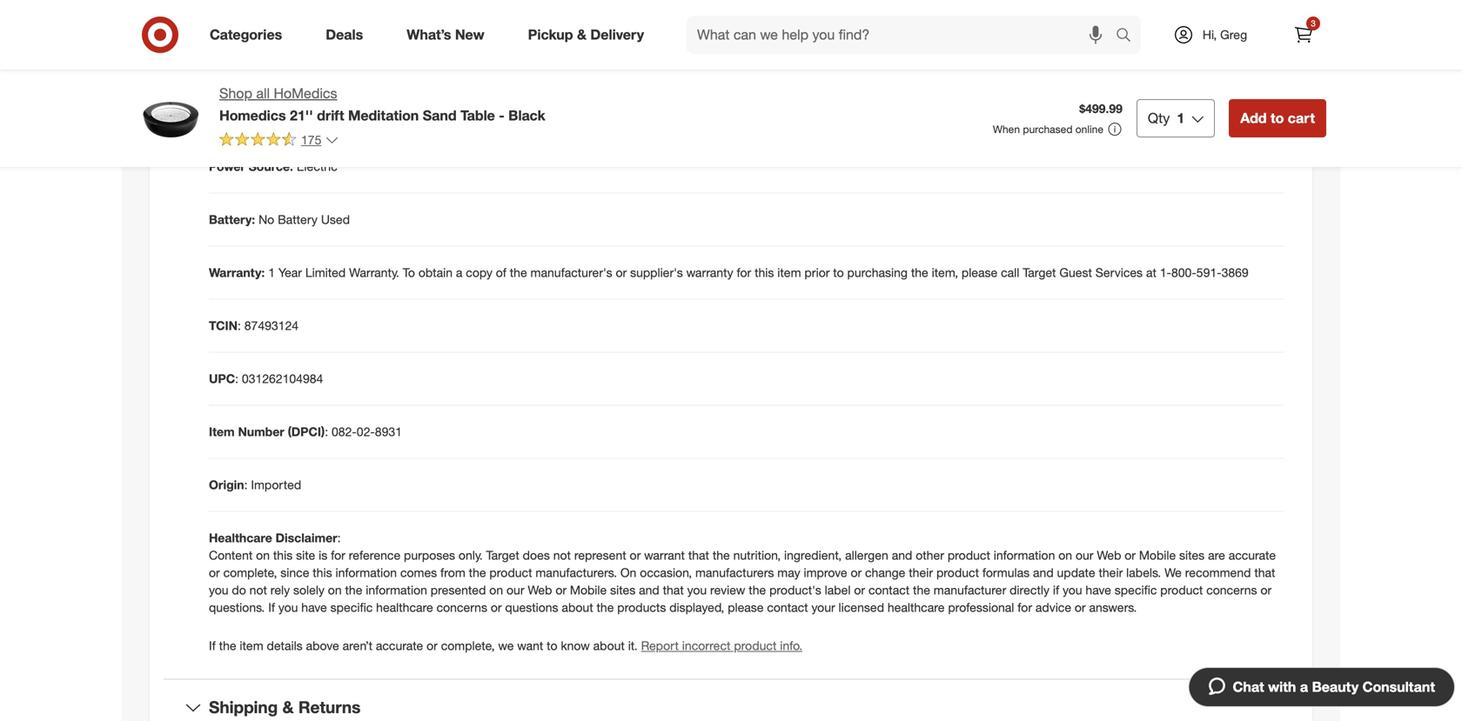 Task type: vqa. For each thing, say whether or not it's contained in the screenshot.
all on the left top of page
yes



Task type: locate. For each thing, give the bounding box(es) containing it.
the right of
[[510, 265, 527, 280]]

1 horizontal spatial to
[[833, 265, 844, 280]]

copy
[[466, 265, 492, 280]]

only.
[[459, 548, 483, 563]]

the left item,
[[911, 265, 928, 280]]

contact down product's
[[767, 600, 808, 615]]

1 horizontal spatial healthcare
[[888, 600, 945, 615]]

specific up aren't
[[330, 600, 373, 615]]

1 vertical spatial that
[[1254, 565, 1275, 581]]

our
[[1076, 548, 1093, 563], [506, 583, 524, 598]]

1 horizontal spatial if
[[268, 600, 275, 615]]

complete, left we
[[441, 638, 495, 654]]

manufacturers.
[[536, 565, 617, 581]]

1 vertical spatial sites
[[610, 583, 635, 598]]

1 horizontal spatial 1
[[1177, 110, 1185, 127]]

the
[[510, 265, 527, 280], [911, 265, 928, 280], [713, 548, 730, 563], [469, 565, 486, 581], [345, 583, 362, 598], [749, 583, 766, 598], [913, 583, 930, 598], [597, 600, 614, 615], [219, 638, 236, 654]]

mobile down manufacturers.
[[570, 583, 607, 598]]

our up update
[[1076, 548, 1093, 563]]

0 horizontal spatial 1
[[268, 265, 275, 280]]

on
[[256, 548, 270, 563], [1058, 548, 1072, 563], [328, 583, 342, 598], [489, 583, 503, 598]]

contact
[[868, 583, 910, 598], [767, 600, 808, 615]]

0 horizontal spatial complete,
[[223, 565, 277, 581]]

chat with a beauty consultant button
[[1188, 667, 1455, 708]]

tcin : 87493124
[[209, 318, 299, 333]]

0 vertical spatial specific
[[1115, 583, 1157, 598]]

the down other at bottom
[[913, 583, 930, 598]]

1 horizontal spatial for
[[737, 265, 751, 280]]

0 horizontal spatial that
[[663, 583, 684, 598]]

that right warrant
[[688, 548, 709, 563]]

when purchased online
[[993, 123, 1103, 136]]

1 vertical spatial about
[[593, 638, 625, 654]]

0 horizontal spatial their
[[909, 565, 933, 581]]

prior
[[804, 265, 830, 280]]

contact down change
[[868, 583, 910, 598]]

0 vertical spatial complete,
[[223, 565, 277, 581]]

(dpci)
[[288, 424, 325, 440]]

to inside the add to cart button
[[1271, 110, 1284, 127]]

report
[[641, 638, 679, 654]]

purchasing
[[847, 265, 908, 280]]

0 horizontal spatial target
[[486, 548, 519, 563]]

target right 'only.'
[[486, 548, 519, 563]]

0 vertical spatial to
[[1271, 110, 1284, 127]]

1 vertical spatial information
[[335, 565, 397, 581]]

to right want
[[547, 638, 557, 654]]

1 vertical spatial 1
[[268, 265, 275, 280]]

have
[[1086, 583, 1111, 598], [301, 600, 327, 615]]

1 horizontal spatial &
[[577, 26, 587, 43]]

categories
[[210, 26, 282, 43]]

1 vertical spatial for
[[331, 548, 345, 563]]

black
[[508, 107, 545, 124]]

image of homedics 21'' drift meditation sand table - black image
[[136, 84, 205, 153]]

occasion,
[[640, 565, 692, 581]]

this left prior at top
[[755, 265, 774, 280]]

item left prior at top
[[777, 265, 801, 280]]

add to cart
[[1240, 110, 1315, 127]]

please down review
[[728, 600, 764, 615]]

1 horizontal spatial their
[[1099, 565, 1123, 581]]

improve
[[804, 565, 847, 581]]

hi,
[[1203, 27, 1217, 42]]

sites left 'are'
[[1179, 548, 1205, 563]]

your
[[811, 600, 835, 615]]

a left copy on the left top of page
[[456, 265, 462, 280]]

concerns down 'presented'
[[437, 600, 487, 615]]

healthcare down change
[[888, 600, 945, 615]]

call
[[1001, 265, 1019, 280]]

and up if
[[1033, 565, 1054, 581]]

0 horizontal spatial a
[[456, 265, 462, 280]]

and up products
[[639, 583, 659, 598]]

target right call
[[1023, 265, 1056, 280]]

a inside "button"
[[1300, 679, 1308, 696]]

year
[[278, 265, 302, 280]]

2 vertical spatial information
[[366, 583, 427, 598]]

their left labels.
[[1099, 565, 1123, 581]]

0 vertical spatial that
[[688, 548, 709, 563]]

information
[[994, 548, 1055, 563], [335, 565, 397, 581], [366, 583, 427, 598]]

advice
[[1036, 600, 1071, 615]]

0 vertical spatial not
[[553, 548, 571, 563]]

3 link
[[1285, 16, 1323, 54]]

0 vertical spatial our
[[1076, 548, 1093, 563]]

0 horizontal spatial contact
[[767, 600, 808, 615]]

1 vertical spatial target
[[486, 548, 519, 563]]

0 horizontal spatial and
[[639, 583, 659, 598]]

please
[[962, 265, 997, 280], [728, 600, 764, 615]]

about left it.
[[593, 638, 625, 654]]

update
[[1057, 565, 1095, 581]]

1 horizontal spatial complete,
[[441, 638, 495, 654]]

0 vertical spatial mobile
[[1139, 548, 1176, 563]]

1 healthcare from the left
[[376, 600, 433, 615]]

services
[[1095, 265, 1143, 280]]

1 vertical spatial not
[[249, 583, 267, 598]]

displayed,
[[669, 600, 724, 615]]

search button
[[1108, 16, 1150, 57]]

their
[[909, 565, 933, 581], [1099, 565, 1123, 581]]

2 vertical spatial that
[[663, 583, 684, 598]]

this down 'is'
[[313, 565, 332, 581]]

product's
[[769, 583, 821, 598]]

that right recommend
[[1254, 565, 1275, 581]]

1 horizontal spatial our
[[1076, 548, 1093, 563]]

web up answers.
[[1097, 548, 1121, 563]]

for right 'is'
[[331, 548, 345, 563]]

0 horizontal spatial healthcare
[[376, 600, 433, 615]]

0 vertical spatial and
[[892, 548, 912, 563]]

homedics
[[274, 85, 337, 102]]

: inside healthcare disclaimer : content on this site is for reference purposes only.  target does not represent or warrant that the nutrition, ingredient, allergen and other product information on our web or mobile sites are accurate or complete, since this information comes from the product manufacturers.  on occasion, manufacturers may improve or change their product formulas and update their labels.  we recommend that you do not rely solely on the information presented on our web or mobile sites and that you review the product's label or contact the manufacturer directly if you have specific product concerns or questions.  if you have specific healthcare concerns or questions about the products displayed, please contact your licensed healthcare professional for advice or answers.
[[337, 531, 341, 546]]

& inside dropdown button
[[282, 698, 294, 718]]

warranty.
[[349, 265, 399, 280]]

1 vertical spatial contact
[[767, 600, 808, 615]]

accurate
[[1229, 548, 1276, 563], [376, 638, 423, 654]]

complete, up do at the bottom
[[223, 565, 277, 581]]

8931
[[375, 424, 402, 440]]

1 horizontal spatial item
[[777, 265, 801, 280]]

& for pickup
[[577, 26, 587, 43]]

their down other at bottom
[[909, 565, 933, 581]]

1 vertical spatial this
[[273, 548, 293, 563]]

from
[[440, 565, 465, 581]]

0 vertical spatial have
[[1086, 583, 1111, 598]]

healthcare down comes
[[376, 600, 433, 615]]

have up answers.
[[1086, 583, 1111, 598]]

to right 'add'
[[1271, 110, 1284, 127]]

1 vertical spatial a
[[1300, 679, 1308, 696]]

1 horizontal spatial web
[[1097, 548, 1121, 563]]

our up questions
[[506, 583, 524, 598]]

0 horizontal spatial &
[[282, 698, 294, 718]]

800-
[[1171, 265, 1196, 280]]

sites
[[1179, 548, 1205, 563], [610, 583, 635, 598]]

to right prior at top
[[833, 265, 844, 280]]

0 vertical spatial this
[[755, 265, 774, 280]]

1 their from the left
[[909, 565, 933, 581]]

1 vertical spatial mobile
[[570, 583, 607, 598]]

0 vertical spatial accurate
[[1229, 548, 1276, 563]]

1 vertical spatial item
[[240, 638, 263, 654]]

information up formulas
[[994, 548, 1055, 563]]

accurate right 'are'
[[1229, 548, 1276, 563]]

deals
[[326, 26, 363, 43]]

2 healthcare from the left
[[888, 600, 945, 615]]

1 vertical spatial complete,
[[441, 638, 495, 654]]

0 vertical spatial target
[[1023, 265, 1056, 280]]

& for shipping
[[282, 698, 294, 718]]

2 horizontal spatial that
[[1254, 565, 1275, 581]]

warranty:
[[209, 265, 265, 280]]

have down solely
[[301, 600, 327, 615]]

on
[[620, 565, 636, 581]]

may
[[777, 565, 800, 581]]

drift
[[317, 107, 344, 124]]

the down 'only.'
[[469, 565, 486, 581]]

greg
[[1220, 27, 1247, 42]]

for right warranty in the top of the page
[[737, 265, 751, 280]]

aren't
[[343, 638, 372, 654]]

0 vertical spatial 1
[[1177, 110, 1185, 127]]

for down directly
[[1018, 600, 1032, 615]]

1 vertical spatial accurate
[[376, 638, 423, 654]]

item,
[[932, 265, 958, 280]]

0 horizontal spatial item
[[240, 638, 263, 654]]

a right with
[[1300, 679, 1308, 696]]

mobile
[[1139, 548, 1176, 563], [570, 583, 607, 598]]

1 horizontal spatial accurate
[[1229, 548, 1276, 563]]

& right the pickup
[[577, 26, 587, 43]]

0 horizontal spatial our
[[506, 583, 524, 598]]

the down reference
[[345, 583, 362, 598]]

this up since
[[273, 548, 293, 563]]

mobile up labels.
[[1139, 548, 1176, 563]]

complete,
[[223, 565, 277, 581], [441, 638, 495, 654]]

about inside healthcare disclaimer : content on this site is for reference purposes only.  target does not represent or warrant that the nutrition, ingredient, allergen and other product information on our web or mobile sites are accurate or complete, since this information comes from the product manufacturers.  on occasion, manufacturers may improve or change their product formulas and update their labels.  we recommend that you do not rely solely on the information presented on our web or mobile sites and that you review the product's label or contact the manufacturer directly if you have specific product concerns or questions.  if you have specific healthcare concerns or questions about the products displayed, please contact your licensed healthcare professional for advice or answers.
[[562, 600, 593, 615]]

the down the manufacturers
[[749, 583, 766, 598]]

and up change
[[892, 548, 912, 563]]

information down comes
[[366, 583, 427, 598]]

0 horizontal spatial web
[[528, 583, 552, 598]]

21''
[[290, 107, 313, 124]]

on down healthcare
[[256, 548, 270, 563]]

0 horizontal spatial for
[[331, 548, 345, 563]]

0 horizontal spatial concerns
[[437, 600, 487, 615]]

1 vertical spatial specific
[[330, 600, 373, 615]]

0 vertical spatial about
[[562, 600, 593, 615]]

1 horizontal spatial specific
[[1115, 583, 1157, 598]]

1 horizontal spatial a
[[1300, 679, 1308, 696]]

upc
[[209, 371, 235, 387]]

1 left year
[[268, 265, 275, 280]]

the up the manufacturers
[[713, 548, 730, 563]]

item left details
[[240, 638, 263, 654]]

1 vertical spatial if
[[209, 638, 216, 654]]

0 horizontal spatial not
[[249, 583, 267, 598]]

1 horizontal spatial that
[[688, 548, 709, 563]]

label
[[825, 583, 851, 598]]

pickup
[[528, 26, 573, 43]]

& left the returns
[[282, 698, 294, 718]]

concerns down recommend
[[1206, 583, 1257, 598]]

1 right qty
[[1177, 110, 1185, 127]]

tcin
[[209, 318, 238, 333]]

the down questions.
[[219, 638, 236, 654]]

not
[[553, 548, 571, 563], [249, 583, 267, 598]]

if down rely
[[268, 600, 275, 615]]

0 vertical spatial &
[[577, 26, 587, 43]]

item
[[777, 265, 801, 280], [240, 638, 263, 654]]

accurate inside healthcare disclaimer : content on this site is for reference purposes only.  target does not represent or warrant that the nutrition, ingredient, allergen and other product information on our web or mobile sites are accurate or complete, since this information comes from the product manufacturers.  on occasion, manufacturers may improve or change their product formulas and update their labels.  we recommend that you do not rely solely on the information presented on our web or mobile sites and that you review the product's label or contact the manufacturer directly if you have specific product concerns or questions.  if you have specific healthcare concerns or questions about the products displayed, please contact your licensed healthcare professional for advice or answers.
[[1229, 548, 1276, 563]]

0 vertical spatial web
[[1097, 548, 1121, 563]]

not right do at the bottom
[[249, 583, 267, 598]]

1 horizontal spatial please
[[962, 265, 997, 280]]

when
[[993, 123, 1020, 136]]

info.
[[780, 638, 802, 654]]

1 horizontal spatial and
[[892, 548, 912, 563]]

web up questions
[[528, 583, 552, 598]]

not up manufacturers.
[[553, 548, 571, 563]]

sites down on
[[610, 583, 635, 598]]

0 vertical spatial concerns
[[1206, 583, 1257, 598]]

product
[[948, 548, 990, 563], [489, 565, 532, 581], [936, 565, 979, 581], [1160, 583, 1203, 598], [734, 638, 777, 654]]

new
[[455, 26, 484, 43]]

what's new
[[407, 26, 484, 43]]

about down manufacturers.
[[562, 600, 593, 615]]

1 horizontal spatial not
[[553, 548, 571, 563]]

1-
[[1160, 265, 1171, 280]]

1 vertical spatial web
[[528, 583, 552, 598]]

please left call
[[962, 265, 997, 280]]

0 horizontal spatial please
[[728, 600, 764, 615]]

2 vertical spatial for
[[1018, 600, 1032, 615]]

1 horizontal spatial this
[[313, 565, 332, 581]]

does
[[523, 548, 550, 563]]

information down reference
[[335, 565, 397, 581]]

: for 87493124
[[238, 318, 241, 333]]

pickup & delivery link
[[513, 16, 666, 54]]

1
[[1177, 110, 1185, 127], [268, 265, 275, 280]]

What can we help you find? suggestions appear below search field
[[687, 16, 1120, 54]]

2 vertical spatial and
[[639, 583, 659, 598]]

add to cart button
[[1229, 99, 1326, 138]]

healthcare disclaimer : content on this site is for reference purposes only.  target does not represent or warrant that the nutrition, ingredient, allergen and other product information on our web or mobile sites are accurate or complete, since this information comes from the product manufacturers.  on occasion, manufacturers may improve or change their product formulas and update their labels.  we recommend that you do not rely solely on the information presented on our web or mobile sites and that you review the product's label or contact the manufacturer directly if you have specific product concerns or questions.  if you have specific healthcare concerns or questions about the products displayed, please contact your licensed healthcare professional for advice or answers.
[[209, 531, 1276, 615]]

1 vertical spatial and
[[1033, 565, 1054, 581]]

that down occasion,
[[663, 583, 684, 598]]

0 vertical spatial sites
[[1179, 548, 1205, 563]]

0 horizontal spatial to
[[547, 638, 557, 654]]

specific down labels.
[[1115, 583, 1157, 598]]

categories link
[[195, 16, 304, 54]]

if down questions.
[[209, 638, 216, 654]]

accurate right aren't
[[376, 638, 423, 654]]

0 vertical spatial a
[[456, 265, 462, 280]]

you right if
[[1063, 583, 1082, 598]]



Task type: describe. For each thing, give the bounding box(es) containing it.
the left products
[[597, 600, 614, 615]]

solely
[[293, 583, 325, 598]]

disclaimer
[[276, 531, 337, 546]]

0 horizontal spatial accurate
[[376, 638, 423, 654]]

target inside healthcare disclaimer : content on this site is for reference purposes only.  target does not represent or warrant that the nutrition, ingredient, allergen and other product information on our web or mobile sites are accurate or complete, since this information comes from the product manufacturers.  on occasion, manufacturers may improve or change their product formulas and update their labels.  we recommend that you do not rely solely on the information presented on our web or mobile sites and that you review the product's label or contact the manufacturer directly if you have specific product concerns or questions.  if you have specific healthcare concerns or questions about the products displayed, please contact your licensed healthcare professional for advice or answers.
[[486, 548, 519, 563]]

: for 031262104984
[[235, 371, 238, 387]]

082-
[[332, 424, 357, 440]]

limited
[[305, 265, 346, 280]]

0 vertical spatial for
[[737, 265, 751, 280]]

we
[[1164, 565, 1182, 581]]

site
[[296, 548, 315, 563]]

2 horizontal spatial this
[[755, 265, 774, 280]]

031262104984
[[242, 371, 323, 387]]

what's new link
[[392, 16, 506, 54]]

2 vertical spatial this
[[313, 565, 332, 581]]

qty 1
[[1148, 110, 1185, 127]]

purposes
[[404, 548, 455, 563]]

formulas
[[982, 565, 1030, 581]]

$499.99
[[1079, 101, 1123, 116]]

presented
[[431, 583, 486, 598]]

pickup & delivery
[[528, 26, 644, 43]]

1 vertical spatial our
[[506, 583, 524, 598]]

it.
[[628, 638, 638, 654]]

1 horizontal spatial concerns
[[1206, 583, 1257, 598]]

warranty
[[686, 265, 733, 280]]

if the item details above aren't accurate or complete, we want to know about it. report incorrect product info.
[[209, 638, 802, 654]]

0 horizontal spatial have
[[301, 600, 327, 615]]

electric
[[297, 159, 337, 174]]

1 horizontal spatial have
[[1086, 583, 1111, 598]]

shipping & returns button
[[164, 680, 1298, 721]]

warrant
[[644, 548, 685, 563]]

175 link
[[219, 131, 339, 151]]

warranty: 1 year limited warranty. to obtain a copy of the manufacturer's or supplier's warranty for this item prior to purchasing the item, please call target guest services at 1-800-591-3869
[[209, 265, 1249, 280]]

manufacturers
[[695, 565, 774, 581]]

qty
[[1148, 110, 1170, 127]]

power
[[209, 159, 245, 174]]

homedics
[[219, 107, 286, 124]]

on up update
[[1058, 548, 1072, 563]]

details
[[267, 638, 303, 654]]

imported
[[251, 477, 301, 493]]

item number (dpci) : 082-02-8931
[[209, 424, 402, 440]]

answers.
[[1089, 600, 1137, 615]]

licensed
[[839, 600, 884, 615]]

what's
[[407, 26, 451, 43]]

please inside healthcare disclaimer : content on this site is for reference purposes only.  target does not represent or warrant that the nutrition, ingredient, allergen and other product information on our web or mobile sites are accurate or complete, since this information comes from the product manufacturers.  on occasion, manufacturers may improve or change their product formulas and update their labels.  we recommend that you do not rely solely on the information presented on our web or mobile sites and that you review the product's label or contact the manufacturer directly if you have specific product concerns or questions.  if you have specific healthcare concerns or questions about the products displayed, please contact your licensed healthcare professional for advice or answers.
[[728, 600, 764, 615]]

you left do at the bottom
[[209, 583, 228, 598]]

since
[[280, 565, 309, 581]]

1 horizontal spatial contact
[[868, 583, 910, 598]]

1 horizontal spatial target
[[1023, 265, 1056, 280]]

1 for warranty:
[[268, 265, 275, 280]]

know
[[561, 638, 590, 654]]

you down rely
[[278, 600, 298, 615]]

recommend
[[1185, 565, 1251, 581]]

power source: electric
[[209, 159, 337, 174]]

at
[[1146, 265, 1156, 280]]

returns
[[298, 698, 361, 718]]

products
[[617, 600, 666, 615]]

you up the displayed,
[[687, 583, 707, 598]]

591-
[[1196, 265, 1221, 280]]

complete, inside healthcare disclaimer : content on this site is for reference purposes only.  target does not represent or warrant that the nutrition, ingredient, allergen and other product information on our web or mobile sites are accurate or complete, since this information comes from the product manufacturers.  on occasion, manufacturers may improve or change their product formulas and update their labels.  we recommend that you do not rely solely on the information presented on our web or mobile sites and that you review the product's label or contact the manufacturer directly if you have specific product concerns or questions.  if you have specific healthcare concerns or questions about the products displayed, please contact your licensed healthcare professional for advice or answers.
[[223, 565, 277, 581]]

rely
[[270, 583, 290, 598]]

reference
[[349, 548, 400, 563]]

0 horizontal spatial sites
[[610, 583, 635, 598]]

other
[[916, 548, 944, 563]]

0 vertical spatial item
[[777, 265, 801, 280]]

countertop
[[266, 106, 329, 121]]

1 vertical spatial to
[[833, 265, 844, 280]]

online
[[1075, 123, 1103, 136]]

175
[[301, 132, 321, 147]]

review
[[710, 583, 745, 598]]

shipping
[[209, 698, 278, 718]]

if inside healthcare disclaimer : content on this site is for reference purposes only.  target does not represent or warrant that the nutrition, ingredient, allergen and other product information on our web or mobile sites are accurate or complete, since this information comes from the product manufacturers.  on occasion, manufacturers may improve or change their product formulas and update their labels.  we recommend that you do not rely solely on the information presented on our web or mobile sites and that you review the product's label or contact the manufacturer directly if you have specific product concerns or questions.  if you have specific healthcare concerns or questions about the products displayed, please contact your licensed healthcare professional for advice or answers.
[[268, 600, 275, 615]]

table
[[460, 107, 495, 124]]

on right 'presented'
[[489, 583, 503, 598]]

features:
[[209, 106, 263, 121]]

cart
[[1288, 110, 1315, 127]]

1 horizontal spatial mobile
[[1139, 548, 1176, 563]]

ingredient,
[[784, 548, 842, 563]]

of
[[496, 265, 506, 280]]

: for imported
[[244, 477, 248, 493]]

0 vertical spatial information
[[994, 548, 1055, 563]]

origin
[[209, 477, 244, 493]]

0 horizontal spatial if
[[209, 638, 216, 654]]

1 vertical spatial concerns
[[437, 600, 487, 615]]

0 horizontal spatial specific
[[330, 600, 373, 615]]

guest
[[1059, 265, 1092, 280]]

battery:
[[209, 212, 255, 227]]

0 vertical spatial please
[[962, 265, 997, 280]]

02-
[[357, 424, 375, 440]]

origin : imported
[[209, 477, 301, 493]]

delivery
[[590, 26, 644, 43]]

change
[[865, 565, 905, 581]]

report incorrect product info. button
[[641, 638, 802, 655]]

represent
[[574, 548, 626, 563]]

consultant
[[1362, 679, 1435, 696]]

nutrition,
[[733, 548, 781, 563]]

professional
[[948, 600, 1014, 615]]

0 horizontal spatial this
[[273, 548, 293, 563]]

add
[[1240, 110, 1267, 127]]

questions
[[505, 600, 558, 615]]

battery: no battery used
[[209, 212, 350, 227]]

with
[[1268, 679, 1296, 696]]

no
[[259, 212, 274, 227]]

2 vertical spatial to
[[547, 638, 557, 654]]

battery
[[278, 212, 318, 227]]

obtain
[[418, 265, 453, 280]]

purchased
[[1023, 123, 1073, 136]]

on right solely
[[328, 583, 342, 598]]

1 horizontal spatial sites
[[1179, 548, 1205, 563]]

1 for qty
[[1177, 110, 1185, 127]]

directly
[[1010, 583, 1049, 598]]

comes
[[400, 565, 437, 581]]

used
[[321, 212, 350, 227]]

2 horizontal spatial for
[[1018, 600, 1032, 615]]

2 their from the left
[[1099, 565, 1123, 581]]



